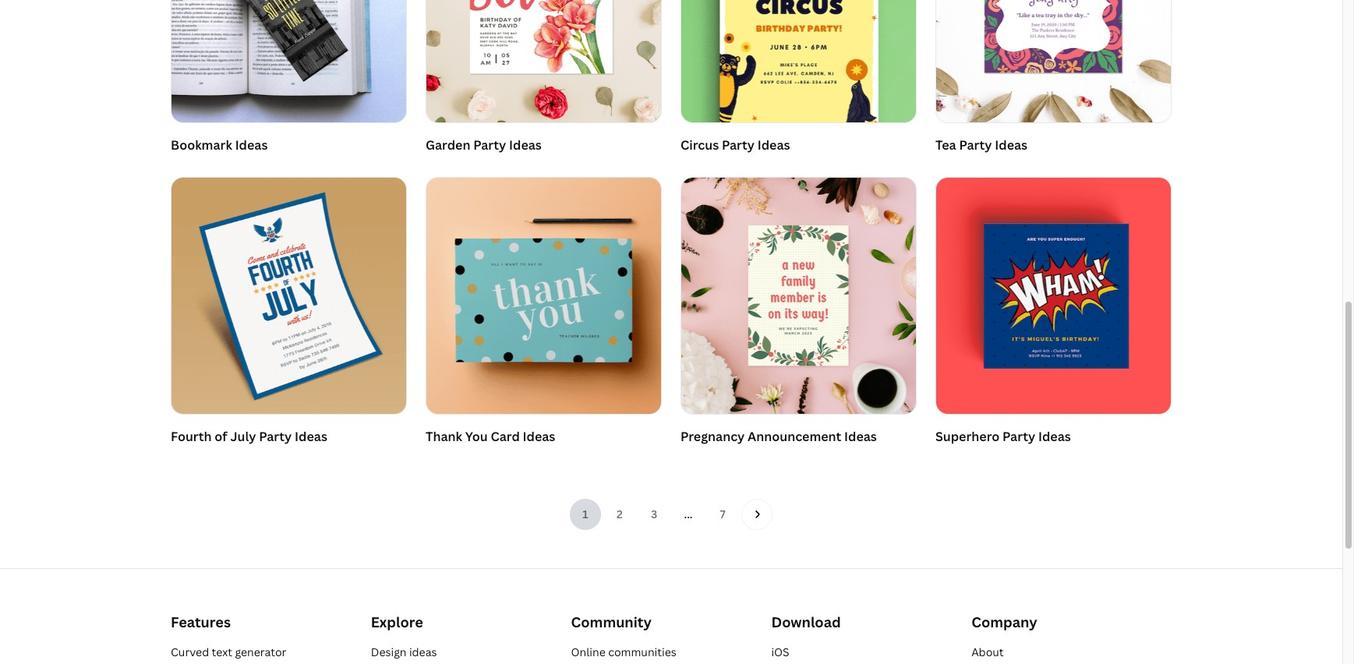 Task type: describe. For each thing, give the bounding box(es) containing it.
tea
[[936, 136, 957, 153]]

community
[[571, 613, 652, 632]]

explore
[[371, 613, 423, 632]]

bookmark ideas
[[171, 136, 268, 153]]

party for superhero
[[1003, 428, 1036, 446]]

generator
[[235, 645, 287, 660]]

3 link
[[639, 499, 670, 530]]

circus
[[681, 136, 719, 153]]

circus party ideas
[[681, 136, 791, 153]]

curved text generator
[[171, 645, 287, 660]]

superhero party thumbnail image
[[937, 178, 1172, 414]]

ideas inside pregnancy announcement ideas link
[[845, 428, 877, 446]]

garden party ideas link
[[426, 0, 662, 158]]

curved
[[171, 645, 209, 660]]

download
[[772, 613, 841, 632]]

fourth of july party ideas
[[171, 428, 328, 446]]

of
[[215, 428, 228, 446]]

online communities
[[571, 645, 677, 660]]

ideas inside "bookmark ideas" link
[[235, 136, 268, 153]]

superhero
[[936, 428, 1000, 446]]

party for tea
[[960, 136, 993, 153]]

party for circus
[[722, 136, 755, 153]]

bookmark thumbnail image
[[172, 0, 406, 122]]

text
[[212, 645, 232, 660]]

ideas inside thank you card ideas 'link'
[[523, 428, 556, 446]]

tea party ideas link
[[936, 0, 1172, 158]]

ios
[[772, 645, 790, 660]]

fourth of july thumbnail image
[[172, 178, 406, 414]]

party for garden
[[474, 136, 506, 153]]

bookmark
[[171, 136, 232, 153]]

...
[[684, 507, 693, 522]]

tea party thumbnail image
[[937, 0, 1172, 122]]

garden party ideas
[[426, 136, 542, 153]]

1
[[583, 507, 589, 522]]

party right july
[[259, 428, 292, 446]]

july
[[230, 428, 256, 446]]

1 button
[[570, 499, 601, 530]]

design
[[371, 645, 407, 660]]

garden party thumbnail image
[[427, 0, 661, 122]]

card
[[491, 428, 520, 446]]

thank you card ideas link
[[426, 177, 662, 451]]

design ideas link
[[371, 645, 437, 660]]

thank you thumbnail image
[[427, 178, 661, 414]]

superhero party ideas
[[936, 428, 1071, 446]]

7 link
[[707, 499, 739, 530]]

2
[[617, 507, 623, 522]]

ideas inside garden party ideas link
[[509, 136, 542, 153]]



Task type: locate. For each thing, give the bounding box(es) containing it.
about
[[972, 645, 1004, 660]]

online communities link
[[571, 645, 677, 660]]

7
[[720, 507, 726, 522]]

features
[[171, 613, 231, 632]]

garden
[[426, 136, 471, 153]]

pregnancy announcement ideas
[[681, 428, 877, 446]]

announcement
[[748, 428, 842, 446]]

party
[[474, 136, 506, 153], [722, 136, 755, 153], [960, 136, 993, 153], [259, 428, 292, 446], [1003, 428, 1036, 446]]

3
[[651, 507, 658, 522]]

online
[[571, 645, 606, 660]]

2 link
[[604, 499, 636, 530]]

fourth of july party ideas link
[[171, 177, 407, 451]]

thank
[[426, 428, 463, 446]]

thank you card ideas
[[426, 428, 556, 446]]

ideas
[[409, 645, 437, 660]]

design ideas
[[371, 645, 437, 660]]

party right superhero
[[1003, 428, 1036, 446]]

ideas inside tea party ideas link
[[995, 136, 1028, 153]]

ideas
[[235, 136, 268, 153], [509, 136, 542, 153], [758, 136, 791, 153], [995, 136, 1028, 153], [295, 428, 328, 446], [523, 428, 556, 446], [845, 428, 877, 446], [1039, 428, 1071, 446]]

ideas inside 'superhero party ideas' link
[[1039, 428, 1071, 446]]

party right garden
[[474, 136, 506, 153]]

curved text generator link
[[171, 645, 287, 660]]

communities
[[608, 645, 677, 660]]

circus party thumbnail image
[[682, 0, 916, 122]]

bookmark ideas link
[[171, 0, 407, 158]]

pregnancy announcement ideas link
[[681, 177, 917, 451]]

circus party ideas link
[[681, 0, 917, 158]]

pregnancy
[[681, 428, 745, 446]]

ideas inside 'fourth of july party ideas' link
[[295, 428, 328, 446]]

you
[[465, 428, 488, 446]]

about link
[[972, 645, 1004, 660]]

pregnancy announcement thumbnail image
[[682, 178, 916, 414]]

party right circus in the top of the page
[[722, 136, 755, 153]]

fourth
[[171, 428, 212, 446]]

ios link
[[772, 645, 790, 660]]

tea party ideas
[[936, 136, 1028, 153]]

superhero party ideas link
[[936, 177, 1172, 451]]

party right tea
[[960, 136, 993, 153]]

company
[[972, 613, 1038, 632]]

ideas inside circus party ideas link
[[758, 136, 791, 153]]



Task type: vqa. For each thing, say whether or not it's contained in the screenshot.
Generator
yes



